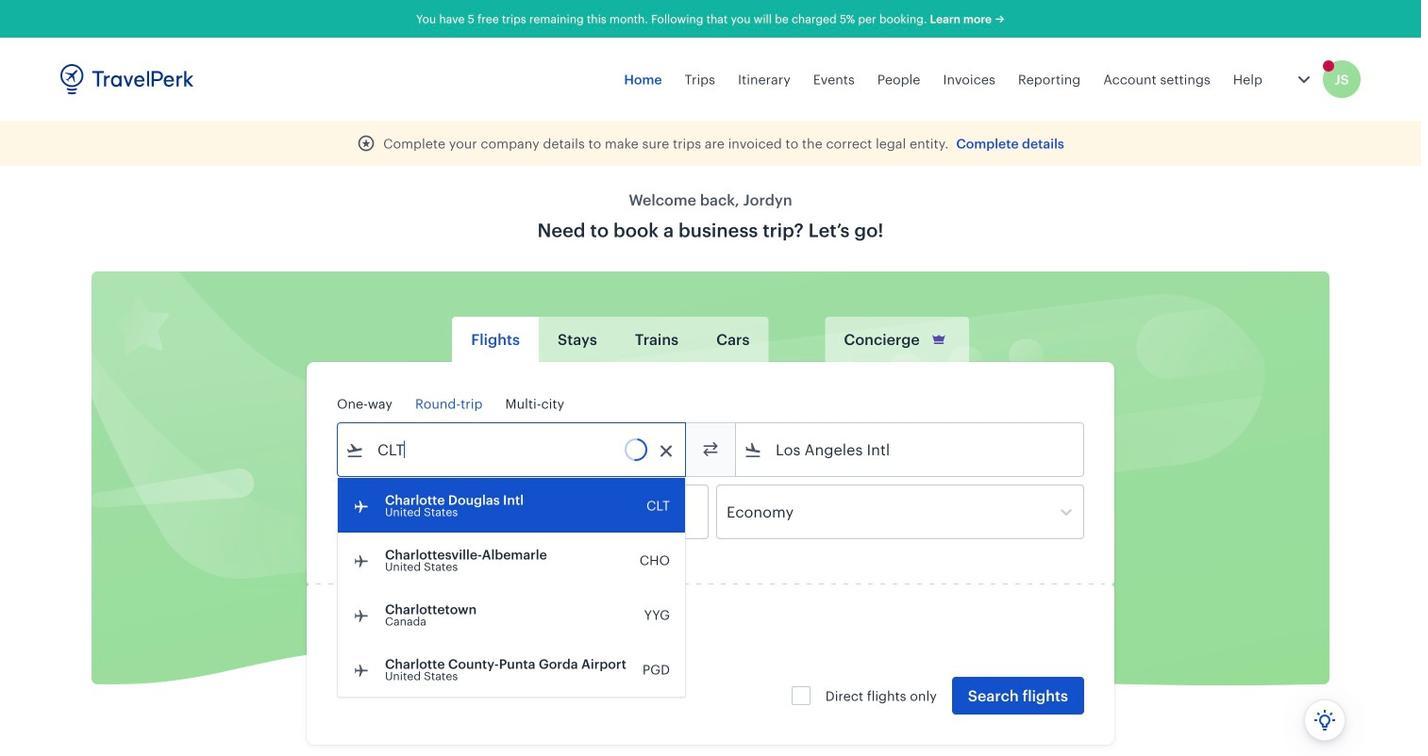 Task type: locate. For each thing, give the bounding box(es) containing it.
From search field
[[364, 435, 661, 465]]



Task type: describe. For each thing, give the bounding box(es) containing it.
To search field
[[763, 435, 1059, 465]]

Return text field
[[476, 486, 575, 539]]

Add first traveler search field
[[368, 631, 564, 662]]

Depart text field
[[364, 486, 462, 539]]



